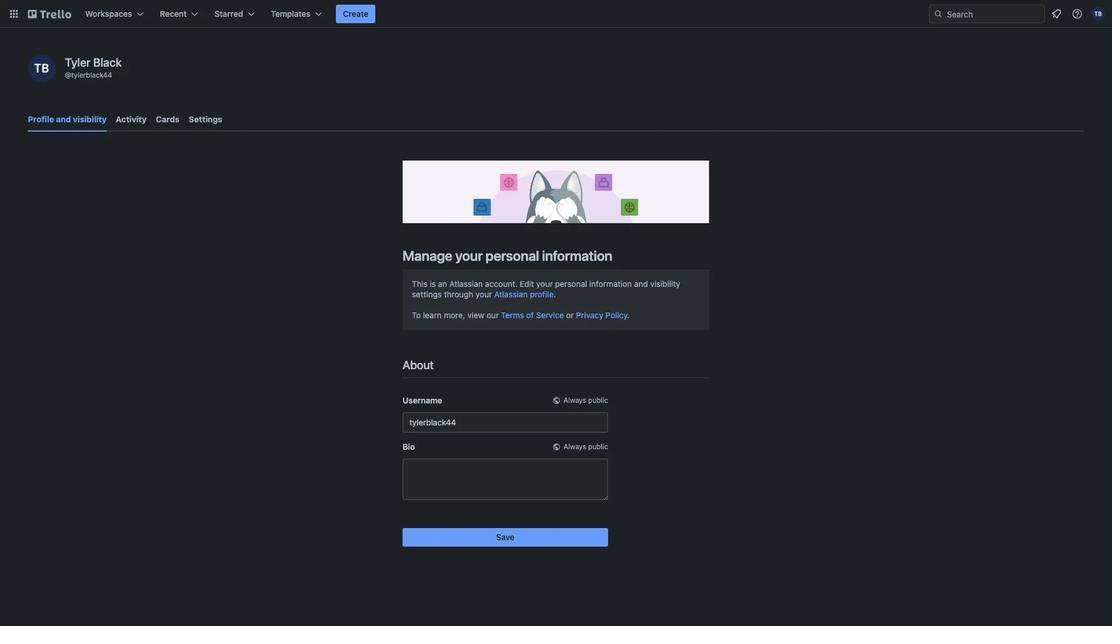 Task type: describe. For each thing, give the bounding box(es) containing it.
create
[[343, 9, 369, 19]]

public for username
[[589, 396, 609, 404]]

through
[[444, 289, 474, 299]]

1 horizontal spatial .
[[628, 310, 630, 320]]

create button
[[336, 5, 376, 23]]

manage
[[403, 247, 453, 264]]

to
[[412, 310, 421, 320]]

privacy policy link
[[576, 310, 628, 320]]

this is an atlassian account. edit your personal information and visibility settings through your
[[412, 279, 681, 299]]

0 horizontal spatial and
[[56, 114, 71, 124]]

tylerblack44
[[71, 71, 112, 79]]

of
[[527, 310, 534, 320]]

0 vertical spatial visibility
[[73, 114, 107, 124]]

settings
[[189, 114, 223, 124]]

profile and visibility
[[28, 114, 107, 124]]

workspaces button
[[78, 5, 151, 23]]

search image
[[934, 9, 944, 19]]

activity
[[116, 114, 147, 124]]

privacy
[[576, 310, 604, 320]]

an
[[438, 279, 447, 289]]

policy
[[606, 310, 628, 320]]

learn
[[423, 310, 442, 320]]

about
[[403, 358, 434, 371]]

bio
[[403, 442, 415, 451]]

Username text field
[[403, 412, 609, 433]]

terms
[[501, 310, 525, 320]]

is
[[430, 279, 436, 289]]

2 vertical spatial your
[[476, 289, 492, 299]]

more,
[[444, 310, 466, 320]]

1 vertical spatial your
[[537, 279, 553, 289]]

recent
[[160, 9, 187, 19]]

primary element
[[0, 0, 1113, 28]]

0 horizontal spatial tyler black (tylerblack44) image
[[28, 54, 56, 82]]

always for username
[[564, 396, 587, 404]]

workspaces
[[85, 9, 132, 19]]

templates button
[[264, 5, 329, 23]]

templates
[[271, 9, 311, 19]]

activity link
[[116, 109, 147, 130]]

cards
[[156, 114, 180, 124]]

save button
[[403, 528, 609, 546]]

username
[[403, 395, 443, 405]]

account.
[[485, 279, 518, 289]]



Task type: locate. For each thing, give the bounding box(es) containing it.
back to home image
[[28, 5, 71, 23]]

0 vertical spatial tyler black (tylerblack44) image
[[1092, 7, 1106, 21]]

Search field
[[944, 5, 1045, 23]]

and inside the this is an atlassian account. edit your personal information and visibility settings through your
[[635, 279, 648, 289]]

information up policy
[[590, 279, 632, 289]]

2 always from the top
[[564, 442, 587, 451]]

view
[[468, 310, 485, 320]]

save
[[497, 532, 515, 542]]

open information menu image
[[1072, 8, 1084, 20]]

1 horizontal spatial atlassian
[[495, 289, 528, 299]]

personal up the or
[[555, 279, 588, 289]]

0 vertical spatial public
[[589, 396, 609, 404]]

your down account.
[[476, 289, 492, 299]]

personal inside the this is an atlassian account. edit your personal information and visibility settings through your
[[555, 279, 588, 289]]

visibility inside the this is an atlassian account. edit your personal information and visibility settings through your
[[651, 279, 681, 289]]

0 vertical spatial atlassian
[[450, 279, 483, 289]]

public for bio
[[589, 442, 609, 451]]

personal
[[486, 247, 539, 264], [555, 279, 588, 289]]

tyler
[[65, 56, 91, 69]]

your up through
[[456, 247, 483, 264]]

starred button
[[208, 5, 262, 23]]

atlassian down account.
[[495, 289, 528, 299]]

. to learn more, view our
[[412, 289, 556, 320]]

settings
[[412, 289, 442, 299]]

0 vertical spatial .
[[554, 289, 556, 299]]

1 vertical spatial .
[[628, 310, 630, 320]]

service
[[536, 310, 564, 320]]

0 vertical spatial information
[[542, 247, 613, 264]]

starred
[[215, 9, 243, 19]]

terms of service link
[[501, 310, 564, 320]]

always for bio
[[564, 442, 587, 451]]

public
[[589, 396, 609, 404], [589, 442, 609, 451]]

tyler black (tylerblack44) image right open information menu icon at top
[[1092, 7, 1106, 21]]

atlassian inside the this is an atlassian account. edit your personal information and visibility settings through your
[[450, 279, 483, 289]]

information
[[542, 247, 613, 264], [590, 279, 632, 289]]

always
[[564, 396, 587, 404], [564, 442, 587, 451]]

tyler black (tylerblack44) image inside "primary" element
[[1092, 7, 1106, 21]]

this
[[412, 279, 428, 289]]

. up service
[[554, 289, 556, 299]]

1 horizontal spatial personal
[[555, 279, 588, 289]]

1 vertical spatial public
[[589, 442, 609, 451]]

0 horizontal spatial personal
[[486, 247, 539, 264]]

@
[[65, 71, 71, 79]]

0 horizontal spatial atlassian
[[450, 279, 483, 289]]

atlassian up through
[[450, 279, 483, 289]]

profile
[[530, 289, 554, 299]]

tyler black @ tylerblack44
[[65, 56, 122, 79]]

1 vertical spatial personal
[[555, 279, 588, 289]]

recent button
[[153, 5, 205, 23]]

always public for username
[[564, 396, 609, 404]]

atlassian profile link
[[495, 289, 554, 299]]

and
[[56, 114, 71, 124], [635, 279, 648, 289]]

1 public from the top
[[589, 396, 609, 404]]

Bio text field
[[403, 458, 609, 500]]

or
[[567, 310, 574, 320]]

0 horizontal spatial visibility
[[73, 114, 107, 124]]

. inside . to learn more, view our
[[554, 289, 556, 299]]

information up the this is an atlassian account. edit your personal information and visibility settings through your
[[542, 247, 613, 264]]

manage your personal information
[[403, 247, 613, 264]]

0 vertical spatial and
[[56, 114, 71, 124]]

1 horizontal spatial and
[[635, 279, 648, 289]]

.
[[554, 289, 556, 299], [628, 310, 630, 320]]

our
[[487, 310, 499, 320]]

personal up account.
[[486, 247, 539, 264]]

cards link
[[156, 109, 180, 130]]

black
[[93, 56, 122, 69]]

always public
[[564, 396, 609, 404], [564, 442, 609, 451]]

atlassian profile
[[495, 289, 554, 299]]

1 horizontal spatial visibility
[[651, 279, 681, 289]]

0 horizontal spatial .
[[554, 289, 556, 299]]

. right privacy
[[628, 310, 630, 320]]

profile and visibility link
[[28, 109, 107, 132]]

1 vertical spatial tyler black (tylerblack44) image
[[28, 54, 56, 82]]

your
[[456, 247, 483, 264], [537, 279, 553, 289], [476, 289, 492, 299]]

1 vertical spatial visibility
[[651, 279, 681, 289]]

edit
[[520, 279, 535, 289]]

2 always public from the top
[[564, 442, 609, 451]]

1 vertical spatial information
[[590, 279, 632, 289]]

1 vertical spatial always
[[564, 442, 587, 451]]

0 notifications image
[[1050, 7, 1064, 21]]

tyler black (tylerblack44) image
[[1092, 7, 1106, 21], [28, 54, 56, 82]]

1 always public from the top
[[564, 396, 609, 404]]

1 horizontal spatial tyler black (tylerblack44) image
[[1092, 7, 1106, 21]]

terms of service or privacy policy .
[[501, 310, 630, 320]]

1 vertical spatial atlassian
[[495, 289, 528, 299]]

information inside the this is an atlassian account. edit your personal information and visibility settings through your
[[590, 279, 632, 289]]

atlassian
[[450, 279, 483, 289], [495, 289, 528, 299]]

1 always from the top
[[564, 396, 587, 404]]

your up profile
[[537, 279, 553, 289]]

0 vertical spatial personal
[[486, 247, 539, 264]]

profile
[[28, 114, 54, 124]]

always public for bio
[[564, 442, 609, 451]]

2 public from the top
[[589, 442, 609, 451]]

tyler black (tylerblack44) image left the @
[[28, 54, 56, 82]]

visibility
[[73, 114, 107, 124], [651, 279, 681, 289]]

1 vertical spatial always public
[[564, 442, 609, 451]]

1 vertical spatial and
[[635, 279, 648, 289]]

0 vertical spatial your
[[456, 247, 483, 264]]

0 vertical spatial always public
[[564, 396, 609, 404]]

settings link
[[189, 109, 223, 130]]

0 vertical spatial always
[[564, 396, 587, 404]]



Task type: vqa. For each thing, say whether or not it's contained in the screenshot.
John Smith (johnsmith38824343) ICON at the top right
no



